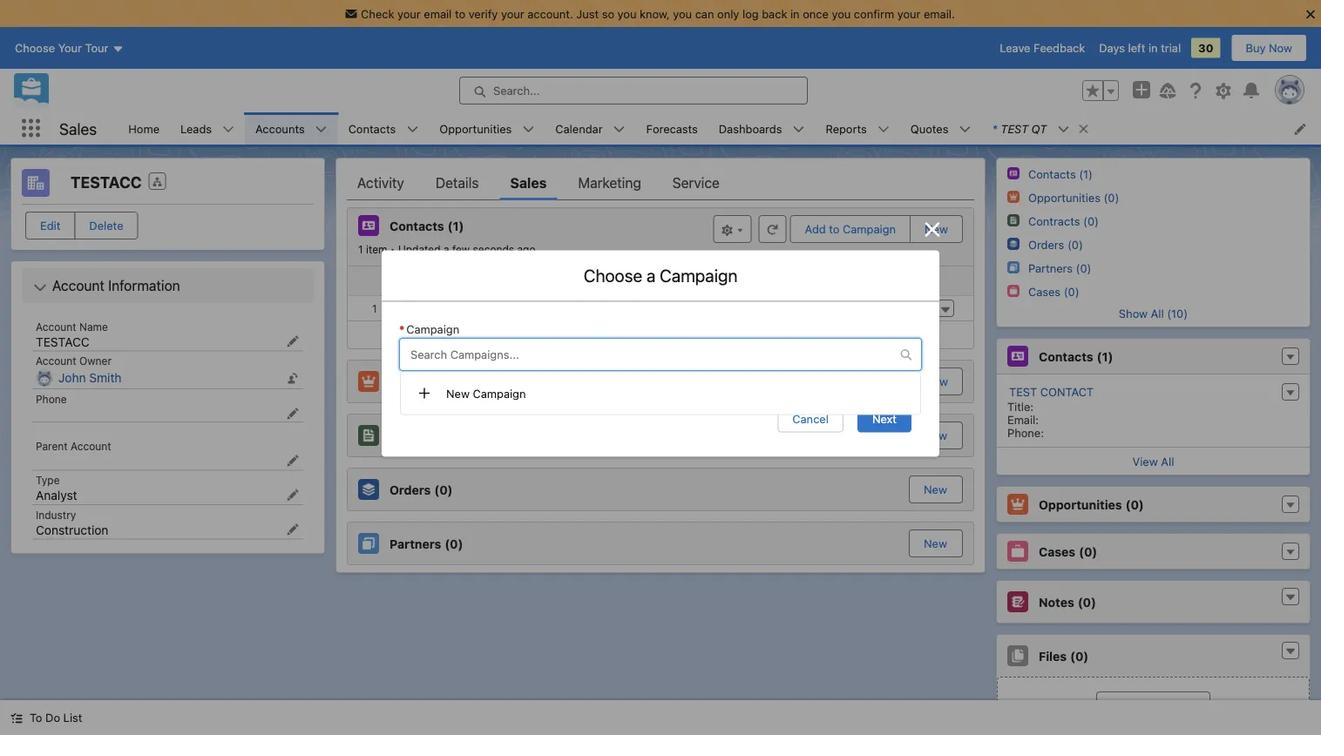 Task type: describe. For each thing, give the bounding box(es) containing it.
email button
[[721, 267, 825, 295]]

leads
[[180, 122, 212, 135]]

parent account
[[36, 440, 111, 452]]

leave feedback link
[[1000, 41, 1085, 55]]

view for "view all" link within sales tab panel
[[640, 329, 665, 342]]

account for account name
[[36, 321, 76, 333]]

cell down action image
[[825, 296, 930, 321]]

cases image
[[1007, 541, 1028, 562]]

buy now
[[1246, 41, 1292, 55]]

next
[[872, 412, 897, 425]]

leave
[[1000, 41, 1030, 55]]

campaign inside 'option'
[[473, 387, 526, 400]]

cancel button
[[778, 405, 844, 432]]

files element
[[996, 634, 1311, 736]]

partners (0) link
[[1028, 261, 1091, 275]]

to do list button
[[0, 701, 93, 736]]

orders image for orders (0)
[[1007, 238, 1020, 250]]

accounts list item
[[245, 112, 338, 145]]

phone button
[[616, 267, 721, 295]]

only
[[717, 7, 739, 20]]

1 new button from the top
[[910, 215, 963, 243]]

account for account information
[[52, 278, 105, 294]]

a inside tab panel
[[443, 243, 449, 255]]

few
[[452, 243, 470, 255]]

0 horizontal spatial in
[[790, 7, 800, 20]]

contracts (0) link
[[1028, 214, 1099, 228]]

phone inside button
[[623, 274, 658, 287]]

new button for partners (0)
[[910, 531, 961, 557]]

new button for opportunities (0)
[[910, 368, 963, 396]]

2 you from the left
[[673, 7, 692, 20]]

view all for bottom "view all" link
[[1133, 455, 1174, 468]]

opportunities list item
[[429, 112, 545, 145]]

contacts (1)
[[1028, 167, 1093, 180]]

buy
[[1246, 41, 1266, 55]]

Search Campaigns... text field
[[400, 339, 900, 371]]

verify
[[469, 7, 498, 20]]

new inside 'option'
[[446, 387, 470, 400]]

partners
[[390, 537, 441, 551]]

do
[[45, 712, 60, 725]]

text default image inside to do list button
[[10, 712, 23, 725]]

edit type image
[[287, 489, 299, 502]]

cases (0)
[[1039, 544, 1097, 559]]

contacts inside list item
[[348, 122, 396, 135]]

activity link
[[357, 166, 404, 200]]

files (0)
[[1039, 649, 1089, 663]]

opportunities inside list item
[[440, 122, 512, 135]]

test contact title: email: phone:
[[1007, 385, 1094, 439]]

ago
[[517, 243, 536, 255]]

partners image
[[1007, 262, 1020, 274]]

buy now button
[[1231, 34, 1307, 62]]

show all (10) link
[[1119, 307, 1188, 320]]

text default image for notes (0)
[[1285, 592, 1297, 604]]

leads list item
[[170, 112, 245, 145]]

account information button
[[25, 272, 310, 300]]

opportunities image for opportunities (0)
[[1007, 191, 1020, 203]]

details
[[436, 175, 479, 191]]

show
[[1119, 307, 1148, 320]]

item
[[366, 243, 387, 255]]

tab list containing activity
[[347, 166, 974, 200]]

text default image up the next button
[[900, 349, 912, 361]]

test for test contact title: email: phone:
[[1009, 385, 1037, 398]]

contacts (1) for test contact element
[[1039, 349, 1113, 364]]

edit account name image
[[287, 336, 299, 348]]

list
[[63, 712, 82, 725]]

contracts image for contracts (0)
[[1007, 214, 1020, 227]]

now
[[1269, 41, 1292, 55]]

check
[[361, 7, 394, 20]]

contracts
[[390, 429, 449, 443]]

reports
[[826, 122, 867, 135]]

campaign inside button
[[843, 223, 896, 236]]

service link
[[673, 166, 720, 200]]

opportunities image for opportunities
[[358, 371, 379, 392]]

calendar
[[555, 122, 603, 135]]

0 vertical spatial test
[[1001, 122, 1028, 135]]

inverse image
[[922, 219, 943, 240]]

contacts grid
[[348, 267, 973, 322]]

so
[[602, 7, 614, 20]]

calendar link
[[545, 112, 613, 145]]

marketing link
[[578, 166, 641, 200]]

1 vertical spatial testacc
[[36, 335, 90, 349]]

days left in trial
[[1099, 41, 1181, 55]]

cell down updated
[[393, 274, 421, 296]]

type
[[36, 475, 60, 487]]

1 your from the left
[[397, 7, 421, 20]]

view all link inside sales tab panel
[[348, 321, 973, 349]]

leave feedback
[[1000, 41, 1085, 55]]

email.
[[924, 7, 955, 20]]

name cell
[[421, 267, 616, 296]]

quotes list item
[[900, 112, 982, 145]]

trial
[[1161, 41, 1181, 55]]

0 horizontal spatial to
[[455, 7, 465, 20]]

(1) for test contact element
[[1097, 349, 1113, 364]]

action image
[[930, 267, 973, 295]]

contracts link
[[390, 428, 475, 443]]

files
[[1039, 649, 1067, 663]]

view for bottom "view all" link
[[1133, 455, 1158, 468]]

activity
[[357, 175, 404, 191]]

orders (0) link
[[1028, 238, 1083, 252]]

(10)
[[1167, 307, 1188, 320]]

next button
[[857, 405, 912, 432]]

updated
[[398, 243, 441, 255]]

forecasts link
[[636, 112, 708, 145]]

row number image
[[348, 267, 393, 295]]

1 horizontal spatial sales
[[510, 175, 547, 191]]

contracts (0)
[[1028, 214, 1099, 227]]

list item containing *
[[982, 112, 1097, 145]]

seconds
[[473, 243, 514, 255]]

add
[[805, 223, 826, 236]]

leads link
[[170, 112, 222, 145]]

* for * test qt
[[992, 122, 997, 135]]

reports link
[[815, 112, 877, 145]]

test for test contact
[[430, 302, 458, 315]]

left
[[1128, 41, 1145, 55]]

account right parent
[[71, 440, 111, 452]]

row number cell
[[348, 267, 393, 296]]

name
[[79, 321, 108, 333]]

opportunities (0) for opportunities icon
[[1039, 497, 1144, 512]]

edit parent account image
[[287, 455, 299, 467]]

add to campaign
[[805, 223, 896, 236]]

(1) for contacts status at the left
[[448, 219, 464, 233]]

edit button
[[25, 212, 75, 240]]

edit industry image
[[287, 524, 299, 536]]

home link
[[118, 112, 170, 145]]



Task type: locate. For each thing, give the bounding box(es) containing it.
all down test contact element
[[1161, 455, 1174, 468]]

forecasts
[[646, 122, 698, 135]]

* inside list item
[[992, 122, 997, 135]]

1 vertical spatial contact
[[1040, 385, 1094, 398]]

new button
[[910, 215, 963, 243], [910, 368, 963, 396], [910, 423, 961, 449], [910, 477, 961, 503], [910, 531, 961, 557]]

contacts image for test contact element
[[1007, 346, 1028, 367]]

0 vertical spatial to
[[455, 7, 465, 20]]

* for *
[[399, 323, 405, 336]]

phone cell
[[616, 267, 721, 296]]

cases
[[1039, 544, 1076, 559]]

all down contacts grid
[[668, 329, 681, 342]]

1 vertical spatial sales
[[510, 175, 547, 191]]

0 vertical spatial *
[[992, 122, 997, 135]]

contacts (1)
[[390, 219, 464, 233], [1039, 349, 1113, 364]]

1 horizontal spatial in
[[1149, 41, 1158, 55]]

your
[[397, 7, 421, 20], [501, 7, 524, 20], [897, 7, 921, 20]]

1 horizontal spatial opportunities image
[[1007, 191, 1020, 203]]

contacts image
[[1007, 167, 1020, 180]]

1 horizontal spatial (1)
[[1097, 349, 1113, 364]]

you right so
[[618, 7, 637, 20]]

john smith
[[58, 371, 122, 385]]

opportunities image
[[1007, 494, 1028, 515]]

1 vertical spatial (1)
[[1097, 349, 1113, 364]]

contacts up test contact link
[[1039, 349, 1093, 364]]

0 horizontal spatial view all link
[[348, 321, 973, 349]]

0 horizontal spatial a
[[443, 243, 449, 255]]

new campaign option
[[401, 379, 920, 407]]

1 horizontal spatial view all
[[1133, 455, 1174, 468]]

2 your from the left
[[501, 7, 524, 20]]

new
[[925, 223, 948, 236], [925, 375, 948, 388], [446, 387, 470, 400], [924, 429, 947, 442], [924, 483, 947, 496], [924, 537, 947, 550]]

0 vertical spatial phone
[[623, 274, 658, 287]]

list
[[118, 112, 1321, 145]]

0 horizontal spatial *
[[399, 323, 405, 336]]

2 vertical spatial contacts
[[1039, 349, 1093, 364]]

contacts for test contact element contacts icon
[[1039, 349, 1093, 364]]

list containing home
[[118, 112, 1321, 145]]

home
[[128, 122, 159, 135]]

contacts for contacts status at the left contacts icon
[[390, 219, 444, 233]]

0 vertical spatial view all link
[[348, 321, 973, 349]]

all inside sales tab panel
[[668, 329, 681, 342]]

orders image
[[1007, 238, 1020, 250], [358, 479, 379, 500]]

opportunities inside sales tab panel
[[390, 375, 473, 389]]

test inside contacts grid
[[430, 302, 458, 315]]

2 vertical spatial test
[[1009, 385, 1037, 398]]

2 horizontal spatial you
[[832, 7, 851, 20]]

orders
[[390, 483, 431, 497]]

(0)
[[476, 375, 495, 389], [434, 483, 453, 497], [1126, 497, 1144, 512], [445, 537, 463, 551], [1079, 544, 1097, 559], [1078, 595, 1096, 609], [1070, 649, 1089, 663]]

0 horizontal spatial phone
[[36, 393, 67, 405]]

1 horizontal spatial you
[[673, 7, 692, 20]]

edit
[[40, 219, 60, 232]]

test up title:
[[1009, 385, 1037, 398]]

view all down test contact element
[[1133, 455, 1174, 468]]

group
[[1082, 80, 1119, 101]]

phone:
[[1007, 426, 1044, 439]]

2 horizontal spatial your
[[897, 7, 921, 20]]

0 vertical spatial orders image
[[1007, 238, 1020, 250]]

construction
[[36, 523, 108, 537]]

1 horizontal spatial a
[[647, 265, 656, 286]]

quotes link
[[900, 112, 959, 145]]

sales left home link
[[59, 119, 97, 138]]

1 horizontal spatial contacts (1)
[[1039, 349, 1113, 364]]

contracts image inside sales tab panel
[[358, 425, 379, 446]]

opportunities (0) for opportunities image associated with opportunities
[[390, 375, 495, 389]]

contact
[[461, 302, 514, 315], [1040, 385, 1094, 398]]

5 new button from the top
[[910, 531, 961, 557]]

1 vertical spatial contacts
[[390, 219, 444, 233]]

1 vertical spatial *
[[399, 323, 405, 336]]

0 horizontal spatial you
[[618, 7, 637, 20]]

you
[[618, 7, 637, 20], [673, 7, 692, 20], [832, 7, 851, 20]]

information
[[108, 278, 180, 294]]

orders image inside sales tab panel
[[358, 479, 379, 500]]

all for bottom "view all" link
[[1161, 455, 1174, 468]]

0 horizontal spatial opportunities (0)
[[390, 375, 495, 389]]

0 vertical spatial testacc
[[71, 173, 142, 192]]

1 text default image from the top
[[1285, 592, 1297, 604]]

1 vertical spatial test
[[430, 302, 458, 315]]

* down updated
[[399, 323, 405, 336]]

text default image left to
[[10, 712, 23, 725]]

in
[[790, 7, 800, 20], [1149, 41, 1158, 55]]

email
[[424, 7, 452, 20]]

new campaign
[[446, 387, 526, 400]]

all for "view all" link within sales tab panel
[[668, 329, 681, 342]]

new button for orders (0)
[[910, 477, 961, 503]]

0 vertical spatial text default image
[[1285, 592, 1297, 604]]

all
[[1151, 307, 1164, 320], [668, 329, 681, 342], [1161, 455, 1174, 468]]

to inside button
[[829, 223, 840, 236]]

0 horizontal spatial opportunities image
[[358, 371, 379, 392]]

a right choose
[[647, 265, 656, 286]]

1 vertical spatial contracts image
[[358, 425, 379, 446]]

parent
[[36, 440, 68, 452]]

3 new button from the top
[[910, 423, 961, 449]]

2 vertical spatial opportunities
[[1039, 497, 1122, 512]]

log
[[742, 7, 759, 20]]

0 vertical spatial contacts (1)
[[390, 219, 464, 233]]

owner
[[79, 355, 112, 367]]

contacts (1) link
[[1028, 167, 1093, 181]]

details link
[[436, 166, 479, 200]]

0 vertical spatial view all
[[640, 329, 681, 342]]

contact up phone:
[[1040, 385, 1094, 398]]

(1) up test contact element
[[1097, 349, 1113, 364]]

2 vertical spatial all
[[1161, 455, 1174, 468]]

partners (0)
[[1028, 261, 1091, 275]]

test inside 'test contact title: email: phone:'
[[1009, 385, 1037, 398]]

cell
[[393, 274, 421, 296], [616, 296, 721, 321], [721, 296, 825, 321], [825, 296, 930, 321]]

0 horizontal spatial view all
[[640, 329, 681, 342]]

dashboards link
[[708, 112, 793, 145]]

(1) inside sales tab panel
[[448, 219, 464, 233]]

notes (0)
[[1039, 595, 1096, 609]]

text default image for files (0)
[[1285, 646, 1297, 658]]

new button up action image
[[910, 215, 963, 243]]

email cell
[[721, 267, 825, 296]]

*
[[992, 122, 997, 135], [399, 323, 405, 336]]

to right email
[[455, 7, 465, 20]]

view all link down test contact element
[[997, 447, 1310, 475]]

know,
[[640, 7, 670, 20]]

1 horizontal spatial phone
[[623, 274, 658, 287]]

marketing
[[578, 175, 641, 191]]

view all link down phone cell
[[348, 321, 973, 349]]

•
[[390, 243, 395, 255]]

contacts image up item
[[358, 215, 379, 236]]

1 horizontal spatial view
[[1133, 455, 1158, 468]]

text default image
[[1285, 592, 1297, 604], [1285, 646, 1297, 658]]

calendar list item
[[545, 112, 636, 145]]

contacts image
[[358, 215, 379, 236], [1007, 346, 1028, 367]]

opportunities (0)
[[1028, 191, 1119, 204]]

0 vertical spatial opportunities (0)
[[390, 375, 495, 389]]

1 horizontal spatial orders image
[[1007, 238, 1020, 250]]

your left email
[[397, 7, 421, 20]]

1 horizontal spatial to
[[829, 223, 840, 236]]

0 horizontal spatial contact
[[461, 302, 514, 315]]

text default image inside files element
[[1285, 646, 1297, 658]]

add to campaign button
[[790, 215, 911, 243]]

opportunities up cases (0)
[[1039, 497, 1122, 512]]

tab list
[[347, 166, 974, 200]]

cases (0)
[[1028, 285, 1079, 298]]

john smith link
[[58, 371, 122, 386]]

cancel
[[792, 412, 829, 425]]

contacts status
[[358, 243, 398, 255]]

1 vertical spatial text default image
[[1285, 646, 1297, 658]]

in right left
[[1149, 41, 1158, 55]]

text default image inside list item
[[1077, 123, 1090, 135]]

contacts image up test contact link
[[1007, 346, 1028, 367]]

edit phone image
[[287, 408, 299, 420]]

john
[[58, 371, 86, 385]]

0 vertical spatial (1)
[[448, 219, 464, 233]]

contact inside grid
[[461, 302, 514, 315]]

0 horizontal spatial sales
[[59, 119, 97, 138]]

notes
[[1039, 595, 1074, 609]]

show all (10)
[[1119, 307, 1188, 320]]

check your email to verify your account. just so you know, you can only log back in once you confirm your email.
[[361, 7, 955, 20]]

orders image up partners icon
[[1007, 238, 1020, 250]]

1 vertical spatial opportunities (0)
[[1039, 497, 1144, 512]]

delete
[[89, 219, 123, 232]]

(1)
[[448, 219, 464, 233], [1097, 349, 1113, 364]]

new button left opportunities icon
[[910, 477, 961, 503]]

1 horizontal spatial contracts image
[[1007, 214, 1020, 227]]

1
[[358, 243, 363, 255]]

contact for test contact
[[461, 302, 514, 315]]

1 horizontal spatial opportunities (0)
[[1039, 497, 1144, 512]]

dashboards list item
[[708, 112, 815, 145]]

qt
[[1031, 122, 1047, 135]]

0 horizontal spatial view
[[640, 329, 665, 342]]

view all down contacts grid
[[640, 329, 681, 342]]

action cell
[[930, 267, 973, 296]]

sales up ago
[[510, 175, 547, 191]]

in right back at the right of the page
[[790, 7, 800, 20]]

new button right next
[[910, 423, 961, 449]]

1 vertical spatial contacts (1)
[[1039, 349, 1113, 364]]

all left (10)
[[1151, 307, 1164, 320]]

1 vertical spatial a
[[647, 265, 656, 286]]

account name
[[36, 321, 108, 333]]

dashboards
[[719, 122, 782, 135]]

text default image up account name
[[33, 281, 47, 295]]

contacts list item
[[338, 112, 429, 145]]

view down test contact element
[[1133, 455, 1158, 468]]

0 vertical spatial contacts image
[[358, 215, 379, 236]]

list item
[[982, 112, 1097, 145]]

account left name
[[36, 321, 76, 333]]

0 vertical spatial in
[[790, 7, 800, 20]]

a left few at the left of page
[[443, 243, 449, 255]]

contracts image
[[1007, 214, 1020, 227], [358, 425, 379, 446]]

contracts image for contracts
[[358, 425, 379, 446]]

text default image right qt
[[1077, 123, 1090, 135]]

contracts image down contacts image
[[1007, 214, 1020, 227]]

choose a campaign
[[584, 265, 738, 286]]

1 vertical spatial view
[[1133, 455, 1158, 468]]

opportunities (0) inside sales tab panel
[[390, 375, 495, 389]]

cell down the phone button
[[616, 296, 721, 321]]

test contact element
[[997, 382, 1310, 441]]

opportunities (0)
[[390, 375, 495, 389], [1039, 497, 1144, 512]]

1 vertical spatial opportunities
[[390, 375, 473, 389]]

accounts
[[255, 122, 305, 135]]

opportunities up contracts link at left bottom
[[390, 375, 473, 389]]

contracts image left contracts
[[358, 425, 379, 446]]

(1) up few at the left of page
[[448, 219, 464, 233]]

cell down email button
[[721, 296, 825, 321]]

1 you from the left
[[618, 7, 637, 20]]

1 vertical spatial all
[[668, 329, 681, 342]]

* left qt
[[992, 122, 997, 135]]

test left qt
[[1001, 122, 1028, 135]]

campaign
[[843, 223, 896, 236], [660, 265, 738, 286], [406, 323, 459, 336], [473, 387, 526, 400]]

testacc up delete
[[71, 173, 142, 192]]

search...
[[493, 84, 540, 97]]

4 new button from the top
[[910, 477, 961, 503]]

new button left cases image
[[910, 531, 961, 557]]

3 your from the left
[[897, 7, 921, 20]]

0 vertical spatial all
[[1151, 307, 1164, 320]]

to right add
[[829, 223, 840, 236]]

view inside sales tab panel
[[640, 329, 665, 342]]

1 horizontal spatial *
[[992, 122, 997, 135]]

service
[[673, 175, 720, 191]]

1 horizontal spatial contact
[[1040, 385, 1094, 398]]

account inside dropdown button
[[52, 278, 105, 294]]

0 vertical spatial contracts image
[[1007, 214, 1020, 227]]

0 vertical spatial a
[[443, 243, 449, 255]]

text default image
[[1077, 123, 1090, 135], [33, 281, 47, 295], [900, 349, 912, 361], [10, 712, 23, 725]]

1 vertical spatial opportunities image
[[358, 371, 379, 392]]

a
[[443, 243, 449, 255], [647, 265, 656, 286]]

account partner image
[[358, 533, 379, 554]]

0 horizontal spatial contacts image
[[358, 215, 379, 236]]

you right once
[[832, 7, 851, 20]]

to
[[455, 7, 465, 20], [829, 223, 840, 236]]

1 vertical spatial orders image
[[358, 479, 379, 500]]

to do list
[[30, 712, 82, 725]]

opportunities for opportunities icon
[[1039, 497, 1122, 512]]

1 vertical spatial in
[[1149, 41, 1158, 55]]

contact down the name cell
[[461, 302, 514, 315]]

sales tab panel
[[347, 200, 974, 566]]

account up account name
[[52, 278, 105, 294]]

your right "verify"
[[501, 7, 524, 20]]

1 vertical spatial view all
[[1133, 455, 1174, 468]]

opportunities link
[[429, 112, 522, 145]]

opportunities image
[[1007, 191, 1020, 203], [358, 371, 379, 392]]

1 horizontal spatial contacts image
[[1007, 346, 1028, 367]]

reports list item
[[815, 112, 900, 145]]

2 new button from the top
[[910, 368, 963, 396]]

text default image inside account information dropdown button
[[33, 281, 47, 295]]

opportunities (0) up cases (0)
[[1039, 497, 1144, 512]]

account image
[[22, 169, 50, 197]]

3 you from the left
[[832, 7, 851, 20]]

back
[[762, 7, 787, 20]]

delete button
[[74, 212, 138, 240]]

email:
[[1007, 413, 1039, 426]]

0 horizontal spatial orders image
[[358, 479, 379, 500]]

opportunities for opportunities image associated with opportunities
[[390, 375, 473, 389]]

sales link
[[510, 166, 547, 200]]

0 vertical spatial contacts
[[348, 122, 396, 135]]

account.
[[527, 7, 573, 20]]

0 vertical spatial contact
[[461, 302, 514, 315]]

orders (0)
[[1028, 238, 1083, 251]]

contact for test contact title: email: phone:
[[1040, 385, 1094, 398]]

contacts up updated
[[390, 219, 444, 233]]

contacts image for contacts status at the left
[[358, 215, 379, 236]]

your left email.
[[897, 7, 921, 20]]

1 vertical spatial to
[[829, 223, 840, 236]]

1 vertical spatial phone
[[36, 393, 67, 405]]

opportunities (0) up contracts link at left bottom
[[390, 375, 495, 389]]

view all for "view all" link within sales tab panel
[[640, 329, 681, 342]]

account owner
[[36, 355, 112, 367]]

0 vertical spatial opportunities
[[440, 122, 512, 135]]

opportunities down search...
[[440, 122, 512, 135]]

0 horizontal spatial contacts (1)
[[390, 219, 464, 233]]

feedback
[[1034, 41, 1085, 55]]

1 vertical spatial view all link
[[997, 447, 1310, 475]]

1 horizontal spatial view all link
[[997, 447, 1310, 475]]

contacts (1) inside sales tab panel
[[390, 219, 464, 233]]

orders image left orders at the left
[[358, 479, 379, 500]]

1 horizontal spatial your
[[501, 7, 524, 20]]

(0) inside files element
[[1070, 649, 1089, 663]]

0 vertical spatial opportunities image
[[1007, 191, 1020, 203]]

orders image for orders
[[358, 479, 379, 500]]

contacts (1) up updated
[[390, 219, 464, 233]]

contacts inside sales tab panel
[[390, 219, 444, 233]]

0 horizontal spatial (1)
[[448, 219, 464, 233]]

contacts (1) for contacts status at the left
[[390, 219, 464, 233]]

choose
[[584, 265, 642, 286]]

industry
[[36, 509, 76, 521]]

testacc down account name
[[36, 335, 90, 349]]

you left can in the right top of the page
[[673, 7, 692, 20]]

account for account owner
[[36, 355, 76, 367]]

opportunities (0) link
[[1028, 191, 1119, 205]]

cases image
[[1007, 285, 1020, 297]]

new button up the next button
[[910, 368, 963, 396]]

contacts up activity link
[[348, 122, 396, 135]]

0 horizontal spatial your
[[397, 7, 421, 20]]

2 text default image from the top
[[1285, 646, 1297, 658]]

0 vertical spatial sales
[[59, 119, 97, 138]]

view down contacts grid
[[640, 329, 665, 342]]

0 vertical spatial view
[[640, 329, 665, 342]]

account information
[[52, 278, 180, 294]]

to
[[30, 712, 42, 725]]

cases (0) link
[[1028, 285, 1079, 299]]

contacts (1) up test contact link
[[1039, 349, 1113, 364]]

contact inside 'test contact title: email: phone:'
[[1040, 385, 1094, 398]]

0 horizontal spatial contracts image
[[358, 425, 379, 446]]

email
[[728, 274, 758, 287]]

1 vertical spatial contacts image
[[1007, 346, 1028, 367]]

test down the 1 item • updated a few seconds ago
[[430, 302, 458, 315]]

view all inside sales tab panel
[[640, 329, 681, 342]]

orders (0)
[[390, 483, 453, 497]]

account up john
[[36, 355, 76, 367]]



Task type: vqa. For each thing, say whether or not it's contained in the screenshot.
other
no



